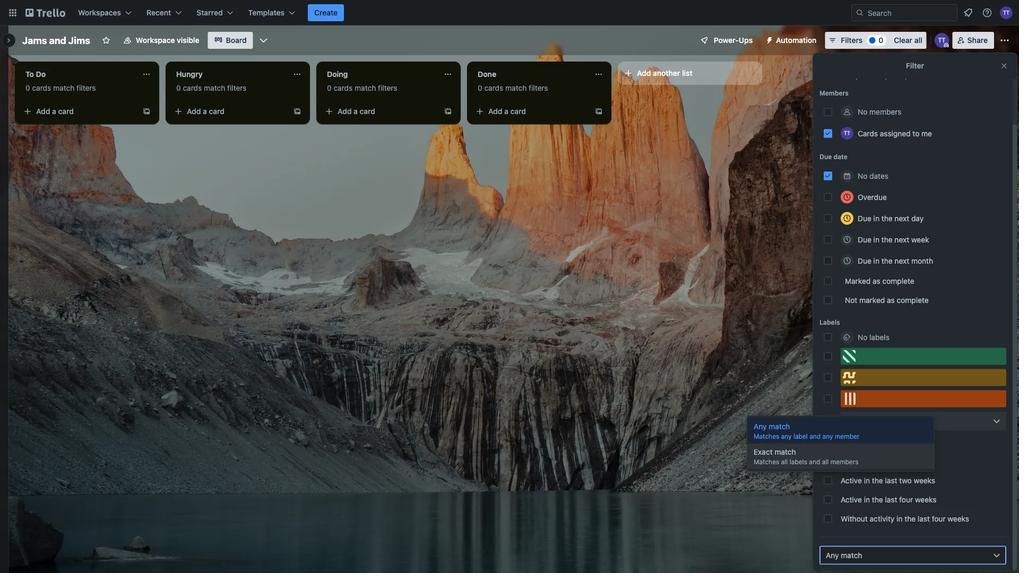 Task type: vqa. For each thing, say whether or not it's contained in the screenshot.
Workspace visible button
yes



Task type: describe. For each thing, give the bounding box(es) containing it.
without
[[841, 514, 868, 523]]

1 horizontal spatial four
[[932, 514, 946, 523]]

and inside exact match matches all labels and all members
[[809, 458, 821, 466]]

me
[[922, 129, 933, 137]]

add another list button
[[618, 62, 763, 85]]

primary element
[[0, 0, 1020, 25]]

active in the last four weeks
[[841, 495, 937, 504]]

color: yellow, title: none element
[[841, 369, 1007, 386]]

starred button
[[190, 4, 240, 21]]

starred
[[197, 8, 223, 17]]

no for no dates
[[858, 171, 868, 180]]

week for due in the next week
[[912, 235, 930, 244]]

filters
[[841, 36, 863, 45]]

add for done
[[489, 107, 503, 116]]

0 vertical spatial labels
[[870, 333, 890, 341]]

any match matches any label and any member
[[754, 422, 860, 440]]

match down to do text box
[[53, 84, 75, 92]]

no members
[[858, 107, 902, 116]]

match down done text box
[[506, 84, 527, 92]]

2 any from the left
[[823, 433, 833, 440]]

members,
[[860, 73, 887, 80]]

back to home image
[[25, 4, 65, 21]]

in for due in the next week
[[874, 235, 880, 244]]

card for doing
[[360, 107, 375, 116]]

labels,
[[889, 73, 907, 80]]

add for doing
[[338, 107, 352, 116]]

1 any from the left
[[781, 433, 792, 440]]

due in the next month
[[858, 256, 934, 265]]

clear all button
[[890, 32, 927, 49]]

add a card button for done
[[472, 103, 591, 120]]

assigned
[[880, 129, 911, 137]]

cards assigned to me
[[858, 129, 933, 137]]

recent button
[[140, 4, 188, 21]]

0 vertical spatial label
[[853, 417, 869, 425]]

due for due date
[[820, 153, 832, 160]]

doing
[[327, 70, 348, 79]]

cards,
[[841, 73, 858, 80]]

1
[[848, 417, 851, 425]]

labels inside exact match matches all labels and all members
[[790, 458, 808, 466]]

without activity in the last four weeks
[[841, 514, 970, 523]]

due for due in the next day
[[858, 214, 872, 223]]

two
[[900, 476, 912, 485]]

exact
[[754, 448, 773, 457]]

create from template… image for hungry
[[293, 107, 302, 116]]

0 horizontal spatial four
[[900, 495, 913, 504]]

recent
[[147, 8, 171, 17]]

the for active in the last four weeks
[[872, 495, 883, 504]]

next for day
[[895, 214, 910, 223]]

and inside text box
[[49, 35, 66, 46]]

switch to… image
[[7, 7, 18, 18]]

power-ups
[[714, 36, 753, 45]]

create from template… image for done
[[595, 107, 603, 116]]

1 vertical spatial complete
[[897, 296, 929, 304]]

match down without
[[841, 551, 863, 560]]

share button
[[953, 32, 995, 49]]

add another list
[[637, 69, 693, 78]]

jims
[[68, 35, 90, 46]]

matches for any
[[754, 433, 780, 440]]

the right the activity at the bottom
[[905, 514, 916, 523]]

the for due in the next week
[[882, 235, 893, 244]]

match down hungry text field
[[204, 84, 225, 92]]

0 for doing
[[327, 84, 332, 92]]

in right the activity at the bottom
[[897, 514, 903, 523]]

power-
[[714, 36, 739, 45]]

clear
[[894, 36, 913, 45]]

label inside any match matches any label and any member
[[794, 433, 808, 440]]

overdue
[[858, 192, 887, 201]]

to
[[913, 129, 920, 137]]

cards for doing
[[334, 84, 353, 92]]

Search field
[[865, 5, 957, 21]]

color: green, title: none element
[[841, 348, 1007, 365]]

day
[[912, 214, 924, 223]]

0 cards match filters for hungry
[[176, 84, 247, 92]]

cards for hungry
[[183, 84, 202, 92]]

Hungry text field
[[170, 66, 287, 83]]

activity
[[870, 514, 895, 523]]

not
[[845, 296, 858, 304]]

search image
[[856, 8, 865, 17]]

in for active in the last two weeks
[[864, 476, 870, 485]]

this member is an admin of this board. image
[[945, 43, 949, 48]]

templates
[[248, 8, 285, 17]]

active in the last two weeks
[[841, 476, 936, 485]]

workspaces
[[78, 8, 121, 17]]

a for to do
[[52, 107, 56, 116]]

board link
[[208, 32, 253, 49]]

a for done
[[505, 107, 509, 116]]

cards
[[858, 129, 878, 137]]

open information menu image
[[982, 7, 993, 18]]

1 vertical spatial as
[[887, 296, 895, 304]]

jams
[[22, 35, 47, 46]]

show menu image
[[1000, 35, 1011, 46]]

hungry
[[176, 70, 203, 79]]

customize views image
[[258, 35, 269, 46]]

active for active in the last week
[[841, 457, 862, 466]]

2 vertical spatial weeks
[[948, 514, 970, 523]]

last for two
[[885, 476, 898, 485]]

search cards, members, labels, and more.
[[820, 73, 937, 80]]

any for any match matches any label and any member
[[754, 422, 767, 431]]

sm image
[[762, 32, 776, 47]]

last for week
[[885, 457, 898, 466]]

week for active in the last week
[[900, 457, 918, 466]]

month
[[912, 256, 934, 265]]

no dates
[[858, 171, 889, 180]]

ups
[[739, 36, 753, 45]]

active for active in the last two weeks
[[841, 476, 862, 485]]

due date
[[820, 153, 848, 160]]

match inside any match matches any label and any member
[[769, 422, 790, 431]]

jams and jims
[[22, 35, 90, 46]]

exact match matches all labels and all members
[[754, 448, 859, 466]]

create from template… image for to do
[[142, 107, 151, 116]]

and down filter
[[909, 73, 919, 80]]

card for hungry
[[209, 107, 225, 116]]

create from template… image
[[444, 107, 452, 116]]



Task type: locate. For each thing, give the bounding box(es) containing it.
0 horizontal spatial all
[[781, 458, 788, 466]]

matches
[[754, 433, 780, 440], [754, 458, 780, 466]]

last left two
[[885, 476, 898, 485]]

Board name text field
[[17, 32, 96, 49]]

due down due in the next day
[[858, 235, 872, 244]]

last
[[885, 457, 898, 466], [885, 476, 898, 485], [885, 495, 898, 504], [918, 514, 930, 523]]

1 a from the left
[[52, 107, 56, 116]]

a down doing text box
[[354, 107, 358, 116]]

cards
[[32, 84, 51, 92], [183, 84, 202, 92], [334, 84, 353, 92], [485, 84, 504, 92]]

members
[[870, 107, 902, 116], [831, 458, 859, 466]]

list
[[682, 69, 693, 78]]

as
[[873, 276, 881, 285], [887, 296, 895, 304]]

filter
[[906, 61, 925, 70]]

0 horizontal spatial any
[[754, 422, 767, 431]]

date
[[834, 153, 848, 160]]

add a card button down hungry text field
[[170, 103, 289, 120]]

any up exact match matches all labels and all members
[[781, 433, 792, 440]]

due left date
[[820, 153, 832, 160]]

and
[[49, 35, 66, 46], [909, 73, 919, 80], [810, 433, 821, 440], [809, 458, 821, 466]]

3 create from template… image from the left
[[595, 107, 603, 116]]

0 left clear
[[879, 36, 884, 45]]

card down hungry text field
[[209, 107, 225, 116]]

the for active in the last two weeks
[[872, 476, 883, 485]]

and inside any match matches any label and any member
[[810, 433, 821, 440]]

filters for hungry
[[227, 84, 247, 92]]

more.
[[921, 73, 937, 80]]

in up without
[[864, 495, 870, 504]]

clear all
[[894, 36, 923, 45]]

2 matches from the top
[[754, 458, 780, 466]]

filters for doing
[[378, 84, 398, 92]]

2 no from the top
[[858, 171, 868, 180]]

0 down to
[[25, 84, 30, 92]]

matches inside exact match matches all labels and all members
[[754, 458, 780, 466]]

due for due in the next month
[[858, 256, 872, 265]]

1 active from the top
[[841, 457, 862, 466]]

in down due in the next day
[[874, 235, 880, 244]]

complete down "due in the next month"
[[883, 276, 915, 285]]

match
[[53, 84, 75, 92], [204, 84, 225, 92], [355, 84, 376, 92], [506, 84, 527, 92], [769, 422, 790, 431], [775, 448, 796, 457], [841, 551, 863, 560]]

1 horizontal spatial label
[[853, 417, 869, 425]]

0 down hungry
[[176, 84, 181, 92]]

labels down the "not marked as complete"
[[870, 333, 890, 341]]

workspace visible button
[[117, 32, 206, 49]]

all down activity
[[822, 458, 829, 466]]

1 vertical spatial terry turtle (terryturtle) image
[[841, 127, 854, 139]]

another
[[653, 69, 680, 78]]

add down done
[[489, 107, 503, 116]]

not marked as complete
[[845, 296, 929, 304]]

1 horizontal spatial create from template… image
[[293, 107, 302, 116]]

marked
[[860, 296, 885, 304]]

add a card button
[[19, 103, 138, 120], [170, 103, 289, 120], [321, 103, 440, 120], [472, 103, 591, 120]]

weeks
[[914, 476, 936, 485], [916, 495, 937, 504], [948, 514, 970, 523]]

add a card for to do
[[36, 107, 74, 116]]

add a card button down to do text box
[[19, 103, 138, 120]]

in up active in the last two weeks
[[864, 457, 870, 466]]

add a card down done
[[489, 107, 526, 116]]

3 add a card button from the left
[[321, 103, 440, 120]]

cards for to do
[[32, 84, 51, 92]]

marked
[[845, 276, 871, 285]]

1 horizontal spatial labels
[[870, 333, 890, 341]]

terry turtle (terryturtle) image right open information menu 'icon'
[[1000, 6, 1013, 19]]

active in the last week
[[841, 457, 918, 466]]

To Do text field
[[19, 66, 136, 83]]

card
[[58, 107, 74, 116], [209, 107, 225, 116], [360, 107, 375, 116], [511, 107, 526, 116]]

0 cards match filters down done text box
[[478, 84, 548, 92]]

3 active from the top
[[841, 495, 862, 504]]

to
[[25, 70, 34, 79]]

no for no labels
[[858, 333, 868, 341]]

week
[[912, 235, 930, 244], [900, 457, 918, 466]]

1 vertical spatial week
[[900, 457, 918, 466]]

1 next from the top
[[895, 214, 910, 223]]

the up due in the next week
[[882, 214, 893, 223]]

due up the marked
[[858, 256, 872, 265]]

filters for to do
[[77, 84, 96, 92]]

filters down hungry text field
[[227, 84, 247, 92]]

0 cards match filters down hungry text field
[[176, 84, 247, 92]]

share
[[968, 36, 988, 45]]

0 vertical spatial active
[[841, 457, 862, 466]]

due in the next week
[[858, 235, 930, 244]]

2 horizontal spatial all
[[915, 36, 923, 45]]

1 vertical spatial labels
[[790, 458, 808, 466]]

labels down any match matches any label and any member
[[790, 458, 808, 466]]

0 vertical spatial terry turtle (terryturtle) image
[[1000, 6, 1013, 19]]

1 add a card button from the left
[[19, 103, 138, 120]]

the
[[882, 214, 893, 223], [882, 235, 893, 244], [882, 256, 893, 265], [872, 457, 883, 466], [872, 476, 883, 485], [872, 495, 883, 504], [905, 514, 916, 523]]

card down doing text box
[[360, 107, 375, 116]]

matches up the exact
[[754, 433, 780, 440]]

match inside exact match matches all labels and all members
[[775, 448, 796, 457]]

1 create from template… image from the left
[[142, 107, 151, 116]]

0 for done
[[478, 84, 483, 92]]

week up two
[[900, 457, 918, 466]]

3 card from the left
[[360, 107, 375, 116]]

close popover image
[[1000, 62, 1009, 70]]

create button
[[308, 4, 344, 21]]

card down done text box
[[511, 107, 526, 116]]

a for doing
[[354, 107, 358, 116]]

3 next from the top
[[895, 256, 910, 265]]

match down doing text box
[[355, 84, 376, 92]]

add a card button down done text box
[[472, 103, 591, 120]]

card for done
[[511, 107, 526, 116]]

create from template… image
[[142, 107, 151, 116], [293, 107, 302, 116], [595, 107, 603, 116]]

next left day
[[895, 214, 910, 223]]

cards down doing
[[334, 84, 353, 92]]

workspace visible
[[136, 36, 199, 45]]

due in the next day
[[858, 214, 924, 223]]

no
[[858, 107, 868, 116], [858, 171, 868, 180], [858, 333, 868, 341]]

terry turtle (terryturtle) image left cards on the top of the page
[[841, 127, 854, 139]]

Doing text field
[[321, 66, 438, 83]]

workspaces button
[[72, 4, 138, 21]]

labels
[[870, 333, 890, 341], [790, 458, 808, 466]]

and left jims on the left top
[[49, 35, 66, 46]]

visible
[[177, 36, 199, 45]]

0 cards match filters down to do text box
[[25, 84, 96, 92]]

next for month
[[895, 256, 910, 265]]

0 notifications image
[[962, 6, 975, 19]]

2 card from the left
[[209, 107, 225, 116]]

and up exact match matches all labels and all members
[[810, 433, 821, 440]]

card down to do text box
[[58, 107, 74, 116]]

terry turtle (terryturtle) image
[[1000, 6, 1013, 19], [841, 127, 854, 139]]

1 vertical spatial any
[[826, 551, 839, 560]]

add a card button for to do
[[19, 103, 138, 120]]

0 cards match filters down doing text box
[[327, 84, 398, 92]]

dates
[[870, 171, 889, 180]]

label up exact match matches all labels and all members
[[794, 433, 808, 440]]

templates button
[[242, 4, 302, 21]]

0 vertical spatial week
[[912, 235, 930, 244]]

1 no from the top
[[858, 107, 868, 116]]

active down active in the last week
[[841, 476, 862, 485]]

2 add a card from the left
[[187, 107, 225, 116]]

4 0 cards match filters from the left
[[478, 84, 548, 92]]

0 cards match filters for to do
[[25, 84, 96, 92]]

3 a from the left
[[354, 107, 358, 116]]

0 horizontal spatial labels
[[790, 458, 808, 466]]

active
[[841, 457, 862, 466], [841, 476, 862, 485], [841, 495, 862, 504]]

add a card for hungry
[[187, 107, 225, 116]]

cards down do
[[32, 84, 51, 92]]

2 add a card button from the left
[[170, 103, 289, 120]]

0 vertical spatial next
[[895, 214, 910, 223]]

1 horizontal spatial terry turtle (terryturtle) image
[[1000, 6, 1013, 19]]

a for hungry
[[203, 107, 207, 116]]

4 cards from the left
[[485, 84, 504, 92]]

activity
[[820, 440, 844, 447]]

any
[[754, 422, 767, 431], [826, 551, 839, 560]]

board
[[226, 36, 247, 45]]

add a card
[[36, 107, 74, 116], [187, 107, 225, 116], [338, 107, 375, 116], [489, 107, 526, 116]]

label right 1
[[853, 417, 869, 425]]

1 add a card from the left
[[36, 107, 74, 116]]

0 cards match filters for done
[[478, 84, 548, 92]]

0 vertical spatial as
[[873, 276, 881, 285]]

1 filters from the left
[[77, 84, 96, 92]]

4 card from the left
[[511, 107, 526, 116]]

any inside any match matches any label and any member
[[754, 422, 767, 431]]

the for active in the last week
[[872, 457, 883, 466]]

label
[[853, 417, 869, 425], [794, 433, 808, 440]]

2 vertical spatial next
[[895, 256, 910, 265]]

due for due in the next week
[[858, 235, 872, 244]]

member
[[835, 433, 860, 440]]

a down hungry text field
[[203, 107, 207, 116]]

done
[[478, 70, 497, 79]]

2 vertical spatial active
[[841, 495, 862, 504]]

all right clear
[[915, 36, 923, 45]]

4 add a card from the left
[[489, 107, 526, 116]]

4 a from the left
[[505, 107, 509, 116]]

in up marked as complete
[[874, 256, 880, 265]]

add a card down do
[[36, 107, 74, 116]]

1 vertical spatial active
[[841, 476, 862, 485]]

filters down done text box
[[529, 84, 548, 92]]

1 vertical spatial four
[[932, 514, 946, 523]]

as right marked
[[887, 296, 895, 304]]

workspace
[[136, 36, 175, 45]]

0 horizontal spatial members
[[831, 458, 859, 466]]

3 add a card from the left
[[338, 107, 375, 116]]

the up the activity at the bottom
[[872, 495, 883, 504]]

as right the marked
[[873, 276, 881, 285]]

match right the exact
[[775, 448, 796, 457]]

add for to do
[[36, 107, 50, 116]]

no down marked
[[858, 333, 868, 341]]

add left another
[[637, 69, 651, 78]]

1 vertical spatial matches
[[754, 458, 780, 466]]

and down activity
[[809, 458, 821, 466]]

card for to do
[[58, 107, 74, 116]]

week up month
[[912, 235, 930, 244]]

add a card for done
[[489, 107, 526, 116]]

0 vertical spatial any
[[754, 422, 767, 431]]

cards down done
[[485, 84, 504, 92]]

in for active in the last four weeks
[[864, 495, 870, 504]]

next left month
[[895, 256, 910, 265]]

Done text field
[[472, 66, 588, 83]]

the up active in the last two weeks
[[872, 457, 883, 466]]

last down active in the last two weeks
[[885, 495, 898, 504]]

cards for done
[[485, 84, 504, 92]]

2 0 cards match filters from the left
[[176, 84, 247, 92]]

automation
[[776, 36, 817, 45]]

labels
[[820, 319, 840, 326]]

1 vertical spatial next
[[895, 235, 910, 244]]

0 for to do
[[25, 84, 30, 92]]

due
[[820, 153, 832, 160], [858, 214, 872, 223], [858, 235, 872, 244], [858, 256, 872, 265]]

create
[[314, 8, 338, 17]]

add a card down hungry
[[187, 107, 225, 116]]

1 cards from the left
[[32, 84, 51, 92]]

1 horizontal spatial any
[[826, 551, 839, 560]]

4 add a card button from the left
[[472, 103, 591, 120]]

all down any match matches any label and any member
[[781, 458, 788, 466]]

any
[[781, 433, 792, 440], [823, 433, 833, 440]]

match up the exact
[[769, 422, 790, 431]]

selected
[[871, 417, 901, 425]]

0 vertical spatial four
[[900, 495, 913, 504]]

1 vertical spatial weeks
[[916, 495, 937, 504]]

1 horizontal spatial all
[[822, 458, 829, 466]]

0 down done
[[478, 84, 483, 92]]

filters down to do text box
[[77, 84, 96, 92]]

active for active in the last four weeks
[[841, 495, 862, 504]]

add down hungry
[[187, 107, 201, 116]]

add a card button for hungry
[[170, 103, 289, 120]]

1 vertical spatial label
[[794, 433, 808, 440]]

add a card down doing
[[338, 107, 375, 116]]

matches down the exact
[[754, 458, 780, 466]]

last for four
[[885, 495, 898, 504]]

active down member at right
[[841, 457, 862, 466]]

3 filters from the left
[[378, 84, 398, 92]]

1 vertical spatial members
[[831, 458, 859, 466]]

the up marked as complete
[[882, 256, 893, 265]]

four
[[900, 495, 913, 504], [932, 514, 946, 523]]

add down do
[[36, 107, 50, 116]]

1 label selected
[[848, 417, 901, 425]]

in for due in the next day
[[874, 214, 880, 223]]

1 matches from the top
[[754, 433, 780, 440]]

1 0 cards match filters from the left
[[25, 84, 96, 92]]

members inside exact match matches all labels and all members
[[831, 458, 859, 466]]

in down active in the last week
[[864, 476, 870, 485]]

1 horizontal spatial as
[[887, 296, 895, 304]]

automation button
[[762, 32, 823, 49]]

0 vertical spatial members
[[870, 107, 902, 116]]

next for week
[[895, 235, 910, 244]]

weeks for active in the last four weeks
[[916, 495, 937, 504]]

add a card button down doing text box
[[321, 103, 440, 120]]

complete down marked as complete
[[897, 296, 929, 304]]

2 cards from the left
[[183, 84, 202, 92]]

3 0 cards match filters from the left
[[327, 84, 398, 92]]

weeks for active in the last two weeks
[[914, 476, 936, 485]]

0 down doing
[[327, 84, 332, 92]]

the for due in the next day
[[882, 214, 893, 223]]

0 vertical spatial weeks
[[914, 476, 936, 485]]

in down overdue
[[874, 214, 880, 223]]

terry turtle (terryturtle) image
[[935, 33, 950, 48]]

any match
[[826, 551, 863, 560]]

0 vertical spatial no
[[858, 107, 868, 116]]

add
[[637, 69, 651, 78], [36, 107, 50, 116], [187, 107, 201, 116], [338, 107, 352, 116], [489, 107, 503, 116]]

0 horizontal spatial create from template… image
[[142, 107, 151, 116]]

0 cards match filters
[[25, 84, 96, 92], [176, 84, 247, 92], [327, 84, 398, 92], [478, 84, 548, 92]]

a
[[52, 107, 56, 116], [203, 107, 207, 116], [354, 107, 358, 116], [505, 107, 509, 116]]

do
[[36, 70, 46, 79]]

0 for hungry
[[176, 84, 181, 92]]

add a card button for doing
[[321, 103, 440, 120]]

1 horizontal spatial any
[[823, 433, 833, 440]]

a down to do text box
[[52, 107, 56, 116]]

0 horizontal spatial terry turtle (terryturtle) image
[[841, 127, 854, 139]]

2 filters from the left
[[227, 84, 247, 92]]

no labels
[[858, 333, 890, 341]]

2 a from the left
[[203, 107, 207, 116]]

0 horizontal spatial label
[[794, 433, 808, 440]]

matches for exact
[[754, 458, 780, 466]]

no up cards on the top of the page
[[858, 107, 868, 116]]

0
[[879, 36, 884, 45], [25, 84, 30, 92], [176, 84, 181, 92], [327, 84, 332, 92], [478, 84, 483, 92]]

matches inside any match matches any label and any member
[[754, 433, 780, 440]]

any for any match
[[826, 551, 839, 560]]

0 horizontal spatial any
[[781, 433, 792, 440]]

0 cards match filters for doing
[[327, 84, 398, 92]]

members down activity
[[831, 458, 859, 466]]

star or unstar board image
[[102, 36, 110, 45]]

no left dates at the top of the page
[[858, 171, 868, 180]]

due down overdue
[[858, 214, 872, 223]]

the down due in the next day
[[882, 235, 893, 244]]

0 horizontal spatial as
[[873, 276, 881, 285]]

2 create from template… image from the left
[[293, 107, 302, 116]]

last up active in the last two weeks
[[885, 457, 898, 466]]

active up without
[[841, 495, 862, 504]]

2 vertical spatial no
[[858, 333, 868, 341]]

in
[[874, 214, 880, 223], [874, 235, 880, 244], [874, 256, 880, 265], [864, 457, 870, 466], [864, 476, 870, 485], [864, 495, 870, 504], [897, 514, 903, 523]]

members up the cards assigned to me
[[870, 107, 902, 116]]

search
[[820, 73, 839, 80]]

power-ups button
[[693, 32, 759, 49]]

1 card from the left
[[58, 107, 74, 116]]

color: orange, title: none element
[[841, 390, 1007, 407]]

marked as complete
[[845, 276, 915, 285]]

in for active in the last week
[[864, 457, 870, 466]]

all inside button
[[915, 36, 923, 45]]

1 horizontal spatial members
[[870, 107, 902, 116]]

3 no from the top
[[858, 333, 868, 341]]

2 active from the top
[[841, 476, 862, 485]]

the for due in the next month
[[882, 256, 893, 265]]

cards down hungry
[[183, 84, 202, 92]]

in for due in the next month
[[874, 256, 880, 265]]

1 vertical spatial no
[[858, 171, 868, 180]]

a down done text box
[[505, 107, 509, 116]]

2 horizontal spatial create from template… image
[[595, 107, 603, 116]]

next up "due in the next month"
[[895, 235, 910, 244]]

add down doing
[[338, 107, 352, 116]]

add inside add another list button
[[637, 69, 651, 78]]

the down active in the last week
[[872, 476, 883, 485]]

members
[[820, 89, 849, 96]]

add for hungry
[[187, 107, 201, 116]]

add a card for doing
[[338, 107, 375, 116]]

filters for done
[[529, 84, 548, 92]]

3 cards from the left
[[334, 84, 353, 92]]

4 filters from the left
[[529, 84, 548, 92]]

0 vertical spatial matches
[[754, 433, 780, 440]]

any left member at right
[[823, 433, 833, 440]]

to do
[[25, 70, 46, 79]]

filters down doing text box
[[378, 84, 398, 92]]

last down active in the last four weeks
[[918, 514, 930, 523]]

0 vertical spatial complete
[[883, 276, 915, 285]]

2 next from the top
[[895, 235, 910, 244]]

no for no members
[[858, 107, 868, 116]]

complete
[[883, 276, 915, 285], [897, 296, 929, 304]]



